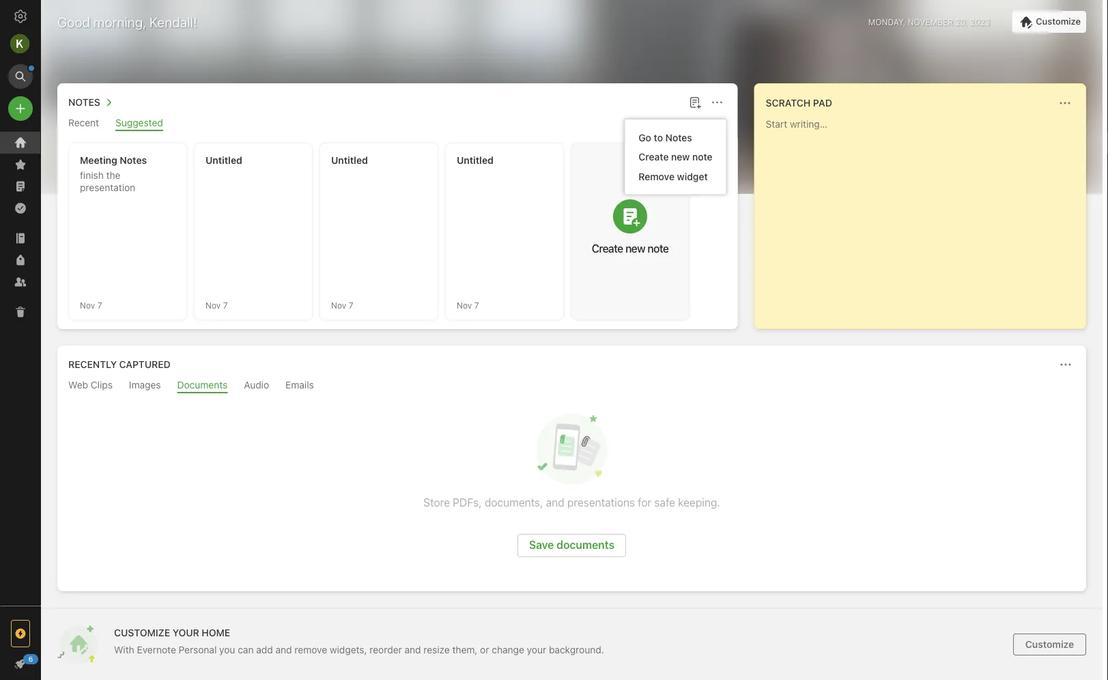 Task type: locate. For each thing, give the bounding box(es) containing it.
2 horizontal spatial and
[[546, 496, 565, 509]]

create new note link
[[625, 147, 726, 167]]

1 horizontal spatial and
[[405, 644, 421, 655]]

3 nov from the left
[[331, 300, 346, 310]]

6
[[28, 655, 33, 663]]

1 nov 7 from the left
[[80, 300, 102, 310]]

0 horizontal spatial create
[[592, 242, 623, 255]]

tab list containing web clips
[[60, 379, 1084, 393]]

your
[[173, 627, 199, 638]]

1 horizontal spatial note
[[692, 151, 713, 163]]

notes up recent
[[68, 97, 100, 108]]

meeting
[[80, 155, 117, 166]]

2 tab list from the top
[[60, 379, 1084, 393]]

scratch pad
[[766, 97, 832, 109]]

monday, november 20, 2023
[[868, 17, 990, 27]]

2 horizontal spatial untitled
[[457, 155, 494, 166]]

customize button
[[1012, 11, 1086, 33], [1013, 634, 1086, 656]]

create new note button
[[572, 143, 689, 320]]

2 vertical spatial notes
[[120, 155, 147, 166]]

scratch
[[766, 97, 811, 109]]

suggested tab
[[115, 117, 163, 131]]

dropdown list menu
[[625, 128, 726, 186]]

1 vertical spatial new
[[626, 242, 645, 255]]

1 vertical spatial customize button
[[1013, 634, 1086, 656]]

customize your home with evernote personal you can add and remove widgets, reorder and resize them, or change your background.
[[114, 627, 604, 655]]

customize
[[114, 627, 170, 638]]

1 horizontal spatial create
[[639, 151, 669, 163]]

with
[[114, 644, 134, 655]]

add
[[256, 644, 273, 655]]

1 vertical spatial create
[[592, 242, 623, 255]]

good
[[57, 14, 90, 30]]

black friday offer image
[[12, 626, 29, 642]]

More actions field
[[708, 93, 727, 112], [1056, 94, 1075, 113], [1056, 355, 1076, 374]]

0 vertical spatial new
[[671, 151, 690, 163]]

tree
[[0, 132, 41, 605]]

new inside button
[[626, 242, 645, 255]]

0 vertical spatial create new note
[[639, 151, 713, 163]]

note
[[692, 151, 713, 163], [648, 242, 669, 255]]

create new note
[[639, 151, 713, 163], [592, 242, 669, 255]]

tab list for notes
[[60, 117, 735, 131]]

nov
[[80, 300, 95, 310], [206, 300, 221, 310], [331, 300, 346, 310], [457, 300, 472, 310]]

and left the resize
[[405, 644, 421, 655]]

1 vertical spatial tab list
[[60, 379, 1084, 393]]

1 horizontal spatial new
[[671, 151, 690, 163]]

scratch pad button
[[763, 95, 832, 111]]

more actions image
[[1057, 95, 1074, 111], [1058, 356, 1074, 373]]

settings image
[[12, 8, 29, 25]]

untitled
[[206, 155, 242, 166], [331, 155, 368, 166], [457, 155, 494, 166]]

notes up create new note link
[[666, 132, 692, 143]]

images tab
[[129, 379, 161, 393]]

web clips
[[68, 379, 113, 391]]

the
[[106, 170, 121, 181]]

emails tab
[[286, 379, 314, 393]]

7
[[97, 300, 102, 310], [223, 300, 228, 310], [349, 300, 353, 310], [474, 300, 479, 310]]

2 nov from the left
[[206, 300, 221, 310]]

go to notes
[[639, 132, 692, 143]]

suggested
[[115, 117, 163, 128]]

create inside create new note link
[[639, 151, 669, 163]]

more actions image
[[709, 94, 726, 111]]

2 untitled from the left
[[331, 155, 368, 166]]

create inside create new note button
[[592, 242, 623, 255]]

0 vertical spatial create
[[639, 151, 669, 163]]

0 horizontal spatial notes
[[68, 97, 100, 108]]

and
[[546, 496, 565, 509], [276, 644, 292, 655], [405, 644, 421, 655]]

1 vertical spatial note
[[648, 242, 669, 255]]

1 vertical spatial notes
[[666, 132, 692, 143]]

0 vertical spatial customize
[[1036, 16, 1081, 26]]

customize
[[1036, 16, 1081, 26], [1026, 639, 1074, 650]]

1 horizontal spatial untitled
[[331, 155, 368, 166]]

0 horizontal spatial note
[[648, 242, 669, 255]]

meeting notes finish the presentation
[[80, 155, 147, 193]]

kendall!
[[149, 14, 197, 30]]

1 horizontal spatial notes
[[120, 155, 147, 166]]

2 7 from the left
[[223, 300, 228, 310]]

evernote
[[137, 644, 176, 655]]

tab list
[[60, 117, 735, 131], [60, 379, 1084, 393]]

0 vertical spatial notes
[[68, 97, 100, 108]]

0 vertical spatial more actions image
[[1057, 95, 1074, 111]]

and right documents,
[[546, 496, 565, 509]]

them,
[[452, 644, 478, 655]]

personal
[[179, 644, 217, 655]]

1 tab list from the top
[[60, 117, 735, 131]]

account image
[[10, 34, 29, 53]]

audio tab
[[244, 379, 269, 393]]

notes up the
[[120, 155, 147, 166]]

0 vertical spatial note
[[692, 151, 713, 163]]

4 7 from the left
[[474, 300, 479, 310]]

background.
[[549, 644, 604, 655]]

create
[[639, 151, 669, 163], [592, 242, 623, 255]]

or
[[480, 644, 489, 655]]

0 horizontal spatial untitled
[[206, 155, 242, 166]]

home
[[202, 627, 230, 638]]

1 vertical spatial more actions image
[[1058, 356, 1074, 373]]

safe
[[655, 496, 675, 509]]

2 nov 7 from the left
[[206, 300, 228, 310]]

home image
[[12, 135, 29, 151]]

0 vertical spatial tab list
[[60, 117, 735, 131]]

nov 7
[[80, 300, 102, 310], [206, 300, 228, 310], [331, 300, 353, 310], [457, 300, 479, 310]]

clips
[[91, 379, 113, 391]]

images
[[129, 379, 161, 391]]

tab list containing recent
[[60, 117, 735, 131]]

1 7 from the left
[[97, 300, 102, 310]]

finish
[[80, 170, 104, 181]]

save documents button
[[518, 534, 626, 557]]

and right add
[[276, 644, 292, 655]]

0 horizontal spatial new
[[626, 242, 645, 255]]

documents
[[177, 379, 228, 391]]

1 vertical spatial create new note
[[592, 242, 669, 255]]

recently captured
[[68, 359, 171, 370]]

captured
[[119, 359, 171, 370]]

reorder
[[370, 644, 402, 655]]

new
[[671, 151, 690, 163], [626, 242, 645, 255]]

2 horizontal spatial notes
[[666, 132, 692, 143]]

notes
[[68, 97, 100, 108], [666, 132, 692, 143], [120, 155, 147, 166]]

remove widget link
[[625, 167, 726, 186]]

recent
[[68, 117, 99, 128]]

change
[[492, 644, 524, 655]]



Task type: describe. For each thing, give the bounding box(es) containing it.
keeping.
[[678, 496, 720, 509]]

3 7 from the left
[[349, 300, 353, 310]]

1 untitled from the left
[[206, 155, 242, 166]]

resize
[[424, 644, 450, 655]]

4 nov from the left
[[457, 300, 472, 310]]

3 untitled from the left
[[457, 155, 494, 166]]

morning,
[[93, 14, 146, 30]]

create new note inside dropdown list menu
[[639, 151, 713, 163]]

1 vertical spatial customize
[[1026, 639, 1074, 650]]

remove
[[639, 171, 675, 182]]

audio
[[244, 379, 269, 391]]

create new note inside button
[[592, 242, 669, 255]]

your
[[527, 644, 546, 655]]

to
[[654, 132, 663, 143]]

save
[[529, 538, 554, 551]]

widget
[[677, 171, 708, 182]]

go
[[639, 132, 651, 143]]

november
[[908, 17, 953, 27]]

documents tab
[[177, 379, 228, 393]]

notes inside meeting notes finish the presentation
[[120, 155, 147, 166]]

new inside dropdown list menu
[[671, 151, 690, 163]]

0 horizontal spatial and
[[276, 644, 292, 655]]

web
[[68, 379, 88, 391]]

documents
[[557, 538, 615, 551]]

1 nov from the left
[[80, 300, 95, 310]]

note inside button
[[648, 242, 669, 255]]

pad
[[813, 97, 832, 109]]

remove
[[295, 644, 327, 655]]

widgets,
[[330, 644, 367, 655]]

remove widget
[[639, 171, 708, 182]]

documents tab panel
[[57, 393, 1086, 591]]

store pdfs, documents, and presentations for safe keeping.
[[424, 496, 720, 509]]

store
[[424, 496, 450, 509]]

recently captured button
[[66, 356, 171, 373]]

more actions field for scratch pad
[[1056, 94, 1075, 113]]

0 vertical spatial customize button
[[1012, 11, 1086, 33]]

4 nov 7 from the left
[[457, 300, 479, 310]]

save documents
[[529, 538, 615, 551]]

documents,
[[485, 496, 543, 509]]

2023
[[970, 17, 990, 27]]

monday,
[[868, 17, 906, 27]]

tab list for recently captured
[[60, 379, 1084, 393]]

go to notes link
[[625, 128, 726, 147]]

click to expand image
[[35, 655, 45, 671]]

presentation
[[80, 182, 135, 193]]

emails
[[286, 379, 314, 391]]

good morning, kendall!
[[57, 14, 197, 30]]

Help and Learning task checklist field
[[0, 653, 41, 675]]

more actions field for recently captured
[[1056, 355, 1076, 374]]

web clips tab
[[68, 379, 113, 393]]

Start writing… text field
[[766, 118, 1085, 318]]

presentations
[[567, 496, 635, 509]]

pdfs,
[[453, 496, 482, 509]]

20,
[[956, 17, 968, 27]]

note inside dropdown list menu
[[692, 151, 713, 163]]

3 nov 7 from the left
[[331, 300, 353, 310]]

for
[[638, 496, 652, 509]]

notes button
[[66, 94, 117, 111]]

notes inside go to notes link
[[666, 132, 692, 143]]

more actions image for recently captured
[[1058, 356, 1074, 373]]

suggested tab panel
[[57, 131, 738, 329]]

Account field
[[0, 30, 41, 57]]

more actions image for scratch pad
[[1057, 95, 1074, 111]]

and inside documents tab panel
[[546, 496, 565, 509]]

recent tab
[[68, 117, 99, 131]]

recently
[[68, 359, 117, 370]]

notes inside notes button
[[68, 97, 100, 108]]

you
[[219, 644, 235, 655]]

can
[[238, 644, 254, 655]]



Task type: vqa. For each thing, say whether or not it's contained in the screenshot.
anytime.
no



